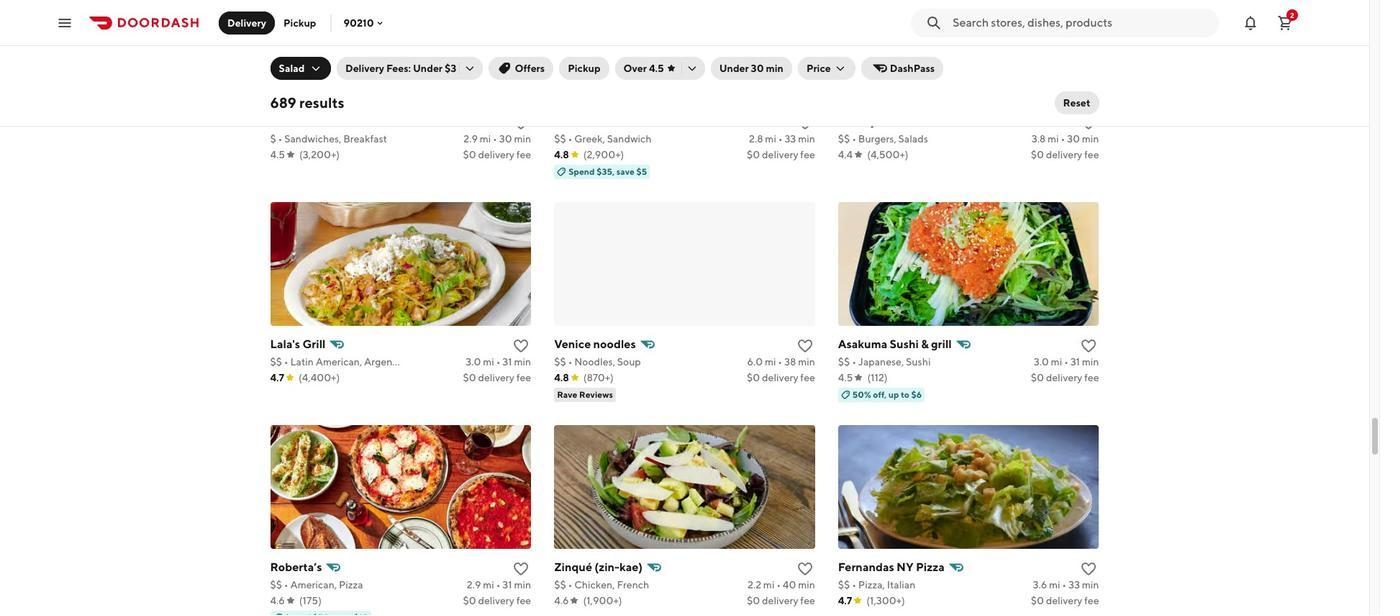 Task type: vqa. For each thing, say whether or not it's contained in the screenshot.


Task type: locate. For each thing, give the bounding box(es) containing it.
$$ down california
[[554, 133, 566, 144]]

$$ for lala's grill
[[270, 356, 282, 368]]

click to add this store to your saved list image for wendy's
[[1081, 114, 1098, 132]]

min for noodles
[[799, 356, 816, 368]]

$​0 delivery fee for lala's grill
[[463, 372, 531, 383]]

ny
[[897, 561, 914, 574]]

33 for fernandas ny pizza
[[1069, 579, 1081, 591]]

4.8 up spend
[[554, 149, 569, 160]]

1 4.6 from the left
[[270, 595, 285, 607]]

latin
[[290, 356, 314, 368]]

1 horizontal spatial under
[[720, 63, 749, 74]]

under 30 min button
[[711, 57, 793, 80]]

2.9 mi • 31 min
[[467, 579, 531, 591]]

0 horizontal spatial delivery
[[228, 17, 266, 28]]

3.0 for asakuma sushi & grill
[[1034, 356, 1050, 368]]

sandwiches,
[[285, 133, 342, 144]]

33 right 2.8
[[785, 133, 797, 144]]

(112)
[[868, 372, 888, 383]]

pita
[[609, 114, 631, 128]]

0 vertical spatial sushi
[[890, 337, 919, 351]]

$​0 for asakuma sushi & grill
[[1031, 372, 1045, 383]]

up
[[889, 389, 900, 400]]

4.7 down lala's
[[270, 372, 284, 383]]

2.9
[[464, 133, 478, 144], [467, 579, 481, 591]]

1 horizontal spatial 3.0 mi • 31 min
[[1034, 356, 1100, 368]]

click to add this store to your saved list image up 2.8 mi • 33 min
[[797, 114, 814, 132]]

offers
[[515, 63, 545, 74]]

50% off, up to $6
[[853, 389, 922, 400]]

click to add this store to your saved list image up 3.6 mi • 33 min
[[1081, 561, 1098, 578]]

0 horizontal spatial pickup
[[284, 17, 316, 28]]

(zin-
[[595, 561, 620, 574]]

mi for roberta's
[[483, 579, 495, 591]]

$​0 for roberta's
[[463, 595, 476, 607]]

0 horizontal spatial 3.0 mi • 31 min
[[466, 356, 531, 368]]

1 horizontal spatial 33
[[1069, 579, 1081, 591]]

1 horizontal spatial delivery
[[346, 63, 384, 74]]

pickup for the topmost pickup button
[[284, 17, 316, 28]]

4.6 down zinqué
[[554, 595, 569, 607]]

1 horizontal spatial 4.5
[[649, 63, 664, 74]]

$6
[[912, 389, 922, 400]]

$​0 delivery fee for zinqué (zin-kae)
[[747, 595, 816, 607]]

click to add this store to your saved list image for fernandas ny pizza
[[1081, 561, 1098, 578]]

click to add this store to your saved list image for venice noodles
[[797, 337, 814, 355]]

0 vertical spatial 4.7
[[270, 372, 284, 383]]

delivery fees: under $3
[[346, 63, 457, 74]]

fee for asakuma sushi & grill
[[1085, 372, 1100, 383]]

3.0
[[466, 356, 481, 368], [1034, 356, 1050, 368]]

2 button
[[1271, 8, 1300, 37]]

4.8
[[554, 149, 569, 160], [554, 372, 569, 383]]

over 4.5
[[624, 63, 664, 74]]

pickup up 'salad' button
[[284, 17, 316, 28]]

pickup
[[284, 17, 316, 28], [568, 63, 601, 74]]

$​0 for fernandas ny pizza
[[1031, 595, 1045, 607]]

salad
[[279, 63, 305, 74]]

4.7 for fernandas ny pizza
[[839, 595, 853, 607]]

2 vertical spatial 4.5
[[839, 372, 853, 383]]

$$ for venice noodles
[[554, 356, 566, 368]]

$$ down the roberta's
[[270, 579, 282, 591]]

0 horizontal spatial pickup button
[[275, 11, 325, 34]]

zinqué
[[554, 561, 593, 574]]

spend $35, save $5
[[569, 166, 647, 177]]

fee for fernandas ny pizza
[[1085, 595, 1100, 607]]

american, up the (175)
[[290, 579, 337, 591]]

to
[[901, 389, 910, 400]]

33
[[785, 133, 797, 144], [1069, 579, 1081, 591]]

4.6
[[270, 595, 285, 607], [554, 595, 569, 607]]

•
[[278, 133, 283, 144], [493, 133, 497, 144], [568, 133, 573, 144], [779, 133, 783, 144], [853, 133, 857, 144], [1062, 133, 1066, 144], [284, 356, 288, 368], [497, 356, 501, 368], [568, 356, 573, 368], [778, 356, 783, 368], [853, 356, 857, 368], [1065, 356, 1069, 368], [284, 579, 288, 591], [497, 579, 501, 591], [568, 579, 573, 591], [777, 579, 781, 591], [853, 579, 857, 591], [1063, 579, 1067, 591]]

4.7
[[270, 372, 284, 383], [839, 595, 853, 607]]

0 vertical spatial 4.5
[[649, 63, 664, 74]]

$$ • latin american, argentine
[[270, 356, 410, 368]]

2 horizontal spatial click to add this store to your saved list image
[[1081, 337, 1098, 355]]

reset
[[1064, 97, 1091, 109]]

salads
[[899, 133, 929, 144]]

1 vertical spatial 4.7
[[839, 595, 853, 607]]

0 vertical spatial pickup
[[284, 17, 316, 28]]

pizza
[[916, 561, 945, 574], [339, 579, 363, 591]]

30
[[751, 63, 764, 74], [499, 133, 512, 144], [1068, 133, 1081, 144]]

$$
[[554, 133, 566, 144], [839, 133, 851, 144], [270, 356, 282, 368], [554, 356, 566, 368], [839, 356, 851, 368], [270, 579, 282, 591], [554, 579, 566, 591], [839, 579, 851, 591]]

0 horizontal spatial 4.7
[[270, 372, 284, 383]]

2
[[1291, 10, 1295, 19]]

mi for wendy's
[[1048, 133, 1060, 144]]

min for (zin-
[[799, 579, 816, 591]]

1 horizontal spatial 4.6
[[554, 595, 569, 607]]

mi for venice noodles
[[765, 356, 776, 368]]

3.8
[[1032, 133, 1046, 144]]

$$ down zinqué
[[554, 579, 566, 591]]

pickup button
[[275, 11, 325, 34], [560, 57, 609, 80]]

price
[[807, 63, 831, 74]]

2.9 for crave cafe
[[464, 133, 478, 144]]

2.8
[[750, 133, 764, 144]]

$$ • burgers, salads
[[839, 133, 929, 144]]

2 4.8 from the top
[[554, 372, 569, 383]]

$$ • noodles, soup
[[554, 356, 641, 368]]

$​0 for crave cafe
[[463, 149, 476, 160]]

0 horizontal spatial 4.5
[[270, 149, 285, 160]]

1 horizontal spatial pickup button
[[560, 57, 609, 80]]

1 horizontal spatial 30
[[751, 63, 764, 74]]

offers button
[[489, 57, 554, 80]]

$$ left pizza,
[[839, 579, 851, 591]]

$​0 delivery fee for crave cafe
[[463, 149, 531, 160]]

sushi left &
[[890, 337, 919, 351]]

noodles
[[594, 337, 636, 351]]

mi for lala's grill
[[483, 356, 495, 368]]

$$ down the venice
[[554, 356, 566, 368]]

1 vertical spatial 2.9
[[467, 579, 481, 591]]

33 right '3.6'
[[1069, 579, 1081, 591]]

fee for lala's grill
[[517, 372, 531, 383]]

$$ down asakuma
[[839, 356, 851, 368]]

sandwich
[[607, 133, 652, 144]]

4.8 up 'rave'
[[554, 372, 569, 383]]

4.5 up 50%
[[839, 372, 853, 383]]

33 for california pita
[[785, 133, 797, 144]]

2 horizontal spatial 30
[[1068, 133, 1081, 144]]

french
[[617, 579, 650, 591]]

click to add this store to your saved list image for (zin-
[[797, 561, 814, 578]]

1 vertical spatial 33
[[1069, 579, 1081, 591]]

sushi down &
[[907, 356, 931, 368]]

1 4.8 from the top
[[554, 149, 569, 160]]

delivery button
[[219, 11, 275, 34]]

pickup button up 'salad' button
[[275, 11, 325, 34]]

4.7 down $$ • pizza, italian
[[839, 595, 853, 607]]

click to add this store to your saved list image up 2.9 mi • 30 min
[[513, 114, 530, 132]]

$​0 delivery fee
[[463, 149, 531, 160], [747, 149, 816, 160], [1031, 149, 1100, 160], [463, 372, 531, 383], [747, 372, 816, 383], [1031, 372, 1100, 383], [463, 595, 531, 607], [747, 595, 816, 607], [1031, 595, 1100, 607]]

click to add this store to your saved list image
[[1081, 337, 1098, 355], [513, 561, 530, 578], [797, 561, 814, 578]]

1 horizontal spatial 4.7
[[839, 595, 853, 607]]

0 vertical spatial 33
[[785, 133, 797, 144]]

(1,300+)
[[867, 595, 906, 607]]

&
[[922, 337, 929, 351]]

4.5 down $
[[270, 149, 285, 160]]

$$ • greek, sandwich
[[554, 133, 652, 144]]

click to add this store to your saved list image for crave cafe
[[513, 114, 530, 132]]

1 vertical spatial pickup
[[568, 63, 601, 74]]

0 vertical spatial pizza
[[916, 561, 945, 574]]

1 3.0 from the left
[[466, 356, 481, 368]]

burgers,
[[859, 133, 897, 144]]

2 horizontal spatial 4.5
[[839, 372, 853, 383]]

soup
[[618, 356, 641, 368]]

1 vertical spatial 4.8
[[554, 372, 569, 383]]

min for cafe
[[514, 133, 531, 144]]

chicken,
[[575, 579, 615, 591]]

$
[[270, 133, 276, 144]]

4.5
[[649, 63, 664, 74], [270, 149, 285, 160], [839, 372, 853, 383]]

31 for grill
[[503, 356, 512, 368]]

min for sushi
[[1083, 356, 1100, 368]]

min
[[766, 63, 784, 74], [514, 133, 531, 144], [799, 133, 816, 144], [1083, 133, 1100, 144], [514, 356, 531, 368], [799, 356, 816, 368], [1083, 356, 1100, 368], [514, 579, 531, 591], [799, 579, 816, 591], [1083, 579, 1100, 591]]

0 horizontal spatial 4.6
[[270, 595, 285, 607]]

2.2
[[748, 579, 762, 591]]

fernandas ny pizza
[[839, 561, 945, 574]]

4.5 right over
[[649, 63, 664, 74]]

$$ for california pita
[[554, 133, 566, 144]]

delivery for lala's grill
[[478, 372, 515, 383]]

0 horizontal spatial 3.0
[[466, 356, 481, 368]]

fee for zinqué (zin-kae)
[[801, 595, 816, 607]]

lala's grill
[[270, 337, 326, 351]]

click to add this store to your saved list image for california pita
[[797, 114, 814, 132]]

mi
[[480, 133, 491, 144], [766, 133, 777, 144], [1048, 133, 1060, 144], [483, 356, 495, 368], [765, 356, 776, 368], [1052, 356, 1063, 368], [483, 579, 495, 591], [764, 579, 775, 591], [1050, 579, 1061, 591]]

fee for california pita
[[801, 149, 816, 160]]

0 horizontal spatial 33
[[785, 133, 797, 144]]

italian
[[888, 579, 916, 591]]

click to add this store to your saved list image down reset
[[1081, 114, 1098, 132]]

reset button
[[1055, 91, 1100, 114]]

Store search: begin typing to search for stores available on DoorDash text field
[[953, 15, 1211, 31]]

california
[[554, 114, 607, 128]]

1 horizontal spatial pickup
[[568, 63, 601, 74]]

$$ for roberta's
[[270, 579, 282, 591]]

1 horizontal spatial 3.0
[[1034, 356, 1050, 368]]

click to add this store to your saved list image left the venice
[[513, 337, 530, 355]]

4.5 inside button
[[649, 63, 664, 74]]

delivery for venice noodles
[[762, 372, 799, 383]]

31 for sushi
[[1071, 356, 1081, 368]]

0 horizontal spatial 30
[[499, 133, 512, 144]]

3.6
[[1034, 579, 1048, 591]]

fernandas
[[839, 561, 895, 574]]

$$ for asakuma sushi & grill
[[839, 356, 851, 368]]

1 vertical spatial delivery
[[346, 63, 384, 74]]

2 under from the left
[[720, 63, 749, 74]]

3.0 mi • 31 min for asakuma sushi & grill
[[1034, 356, 1100, 368]]

delivery
[[228, 17, 266, 28], [346, 63, 384, 74]]

american, up (4,400+)
[[316, 356, 362, 368]]

pickup button left over
[[560, 57, 609, 80]]

2 3.0 from the left
[[1034, 356, 1050, 368]]

mi for california pita
[[766, 133, 777, 144]]

delivery inside button
[[228, 17, 266, 28]]

$​0 for venice noodles
[[747, 372, 760, 383]]

$$ down lala's
[[270, 356, 282, 368]]

2 3.0 mi • 31 min from the left
[[1034, 356, 1100, 368]]

0 horizontal spatial pizza
[[339, 579, 363, 591]]

2 4.6 from the left
[[554, 595, 569, 607]]

wendy's
[[839, 114, 885, 128]]

0 vertical spatial 2.9
[[464, 133, 478, 144]]

click to add this store to your saved list image
[[513, 114, 530, 132], [797, 114, 814, 132], [1081, 114, 1098, 132], [513, 337, 530, 355], [797, 337, 814, 355], [1081, 561, 1098, 578]]

4.6 left the (175)
[[270, 595, 285, 607]]

0 horizontal spatial under
[[413, 63, 443, 74]]

0 vertical spatial delivery
[[228, 17, 266, 28]]

689 results
[[270, 94, 345, 111]]

$$ • pizza, italian
[[839, 579, 916, 591]]

1 vertical spatial 4.5
[[270, 149, 285, 160]]

pickup left over
[[568, 63, 601, 74]]

$$ for wendy's
[[839, 133, 851, 144]]

click to add this store to your saved list image up 6.0 mi • 38 min
[[797, 337, 814, 355]]

0 vertical spatial american,
[[316, 356, 362, 368]]

1 3.0 mi • 31 min from the left
[[466, 356, 531, 368]]

$$ up 4.4
[[839, 133, 851, 144]]

mi for crave cafe
[[480, 133, 491, 144]]

0 vertical spatial 4.8
[[554, 149, 569, 160]]

open menu image
[[56, 14, 73, 31]]

delivery
[[478, 149, 515, 160], [762, 149, 799, 160], [1047, 149, 1083, 160], [478, 372, 515, 383], [762, 372, 799, 383], [1047, 372, 1083, 383], [478, 595, 515, 607], [762, 595, 799, 607], [1047, 595, 1083, 607]]

1 horizontal spatial click to add this store to your saved list image
[[797, 561, 814, 578]]

mi for fernandas ny pizza
[[1050, 579, 1061, 591]]

3 items, open order cart image
[[1277, 14, 1295, 31]]

$​0 delivery fee for wendy's
[[1031, 149, 1100, 160]]

fee
[[517, 149, 531, 160], [801, 149, 816, 160], [1085, 149, 1100, 160], [517, 372, 531, 383], [801, 372, 816, 383], [1085, 372, 1100, 383], [517, 595, 531, 607], [801, 595, 816, 607], [1085, 595, 1100, 607]]



Task type: describe. For each thing, give the bounding box(es) containing it.
rave reviews
[[557, 389, 613, 400]]

$3
[[445, 63, 457, 74]]

delivery for delivery
[[228, 17, 266, 28]]

fee for roberta's
[[517, 595, 531, 607]]

delivery for wendy's
[[1047, 149, 1083, 160]]

4.5 for asakuma sushi & grill
[[839, 372, 853, 383]]

3.8 mi • 30 min
[[1032, 133, 1100, 144]]

breakfast
[[344, 133, 387, 144]]

click to add this store to your saved list image for sushi
[[1081, 337, 1098, 355]]

min inside button
[[766, 63, 784, 74]]

fees:
[[387, 63, 411, 74]]

delivery for zinqué (zin-kae)
[[762, 595, 799, 607]]

fee for crave cafe
[[517, 149, 531, 160]]

delivery for california pita
[[762, 149, 799, 160]]

noodles,
[[575, 356, 616, 368]]

grill
[[932, 337, 952, 351]]

(4,400+)
[[299, 372, 340, 383]]

4.7 for lala's grill
[[270, 372, 284, 383]]

2.8 mi • 33 min
[[750, 133, 816, 144]]

4.6 for roberta's
[[270, 595, 285, 607]]

30 inside button
[[751, 63, 764, 74]]

$​0 delivery fee for fernandas ny pizza
[[1031, 595, 1100, 607]]

asakuma
[[839, 337, 888, 351]]

japanese,
[[859, 356, 905, 368]]

(175)
[[299, 595, 322, 607]]

asakuma sushi & grill
[[839, 337, 952, 351]]

40
[[783, 579, 797, 591]]

3.0 for lala's grill
[[466, 356, 481, 368]]

venice noodles
[[554, 337, 636, 351]]

1 vertical spatial pizza
[[339, 579, 363, 591]]

spend
[[569, 166, 595, 177]]

$$ • chicken, french
[[554, 579, 650, 591]]

(870+)
[[584, 372, 614, 383]]

save
[[617, 166, 635, 177]]

1 vertical spatial pickup button
[[560, 57, 609, 80]]

delivery for roberta's
[[478, 595, 515, 607]]

1 horizontal spatial pizza
[[916, 561, 945, 574]]

6.0 mi • 38 min
[[748, 356, 816, 368]]

crave
[[270, 114, 302, 128]]

1 vertical spatial american,
[[290, 579, 337, 591]]

venice
[[554, 337, 591, 351]]

0 horizontal spatial click to add this store to your saved list image
[[513, 561, 530, 578]]

price button
[[798, 57, 856, 80]]

4.5 for crave cafe
[[270, 149, 285, 160]]

mi for zinqué (zin-kae)
[[764, 579, 775, 591]]

$​0 delivery fee for roberta's
[[463, 595, 531, 607]]

3.6 mi • 33 min
[[1034, 579, 1100, 591]]

2.9 for roberta's
[[467, 579, 481, 591]]

delivery for asakuma sushi & grill
[[1047, 372, 1083, 383]]

4.8 for venice noodles
[[554, 372, 569, 383]]

results
[[299, 94, 345, 111]]

$​0 delivery fee for california pita
[[747, 149, 816, 160]]

$​0 for zinqué (zin-kae)
[[747, 595, 760, 607]]

dashpass button
[[862, 57, 944, 80]]

30 for crave cafe
[[499, 133, 512, 144]]

pizza,
[[859, 579, 886, 591]]

1 under from the left
[[413, 63, 443, 74]]

1 vertical spatial sushi
[[907, 356, 931, 368]]

cafe
[[304, 114, 330, 128]]

$​0 for california pita
[[747, 149, 760, 160]]

notification bell image
[[1243, 14, 1260, 31]]

2.9 mi • 30 min
[[464, 133, 531, 144]]

crave cafe
[[270, 114, 330, 128]]

pickup for pickup button to the bottom
[[568, 63, 601, 74]]

delivery for crave cafe
[[478, 149, 515, 160]]

(1,900+)
[[584, 595, 622, 607]]

delivery for delivery fees: under $3
[[346, 63, 384, 74]]

zinqué (zin-kae)
[[554, 561, 643, 574]]

over 4.5 button
[[615, 57, 705, 80]]

6.0
[[748, 356, 763, 368]]

min for ny
[[1083, 579, 1100, 591]]

min for grill
[[514, 356, 531, 368]]

$$ for zinqué (zin-kae)
[[554, 579, 566, 591]]

(4,500+)
[[868, 149, 909, 160]]

min for pita
[[799, 133, 816, 144]]

delivery for fernandas ny pizza
[[1047, 595, 1083, 607]]

38
[[785, 356, 797, 368]]

$$ for fernandas ny pizza
[[839, 579, 851, 591]]

fee for wendy's
[[1085, 149, 1100, 160]]

(2,900+)
[[584, 149, 624, 160]]

salad button
[[270, 57, 331, 80]]

dashpass
[[890, 63, 935, 74]]

$$ • japanese, sushi
[[839, 356, 931, 368]]

$ • sandwiches, breakfast
[[270, 133, 387, 144]]

2.2 mi • 40 min
[[748, 579, 816, 591]]

3.0 mi • 31 min for lala's grill
[[466, 356, 531, 368]]

90210 button
[[344, 17, 386, 28]]

mi for asakuma sushi & grill
[[1052, 356, 1063, 368]]

rave
[[557, 389, 578, 400]]

$​0 delivery fee for asakuma sushi & grill
[[1031, 372, 1100, 383]]

off,
[[874, 389, 887, 400]]

4.6 for zinqué (zin-kae)
[[554, 595, 569, 607]]

4.8 for california pita
[[554, 149, 569, 160]]

(3,200+)
[[300, 149, 340, 160]]

90210
[[344, 17, 374, 28]]

california pita
[[554, 114, 631, 128]]

roberta's
[[270, 561, 322, 574]]

50%
[[853, 389, 872, 400]]

4.4
[[839, 149, 853, 160]]

grill
[[303, 337, 326, 351]]

30 for wendy's
[[1068, 133, 1081, 144]]

$5
[[637, 166, 647, 177]]

$​0 delivery fee for venice noodles
[[747, 372, 816, 383]]

under 30 min
[[720, 63, 784, 74]]

$​0 for lala's grill
[[463, 372, 476, 383]]

kae)
[[620, 561, 643, 574]]

$35,
[[597, 166, 615, 177]]

689
[[270, 94, 297, 111]]

under inside under 30 min button
[[720, 63, 749, 74]]

0 vertical spatial pickup button
[[275, 11, 325, 34]]

lala's
[[270, 337, 300, 351]]

fee for venice noodles
[[801, 372, 816, 383]]

click to add this store to your saved list image for lala's grill
[[513, 337, 530, 355]]

$​0 for wendy's
[[1031, 149, 1045, 160]]

argentine
[[364, 356, 410, 368]]

$$ • american, pizza
[[270, 579, 363, 591]]



